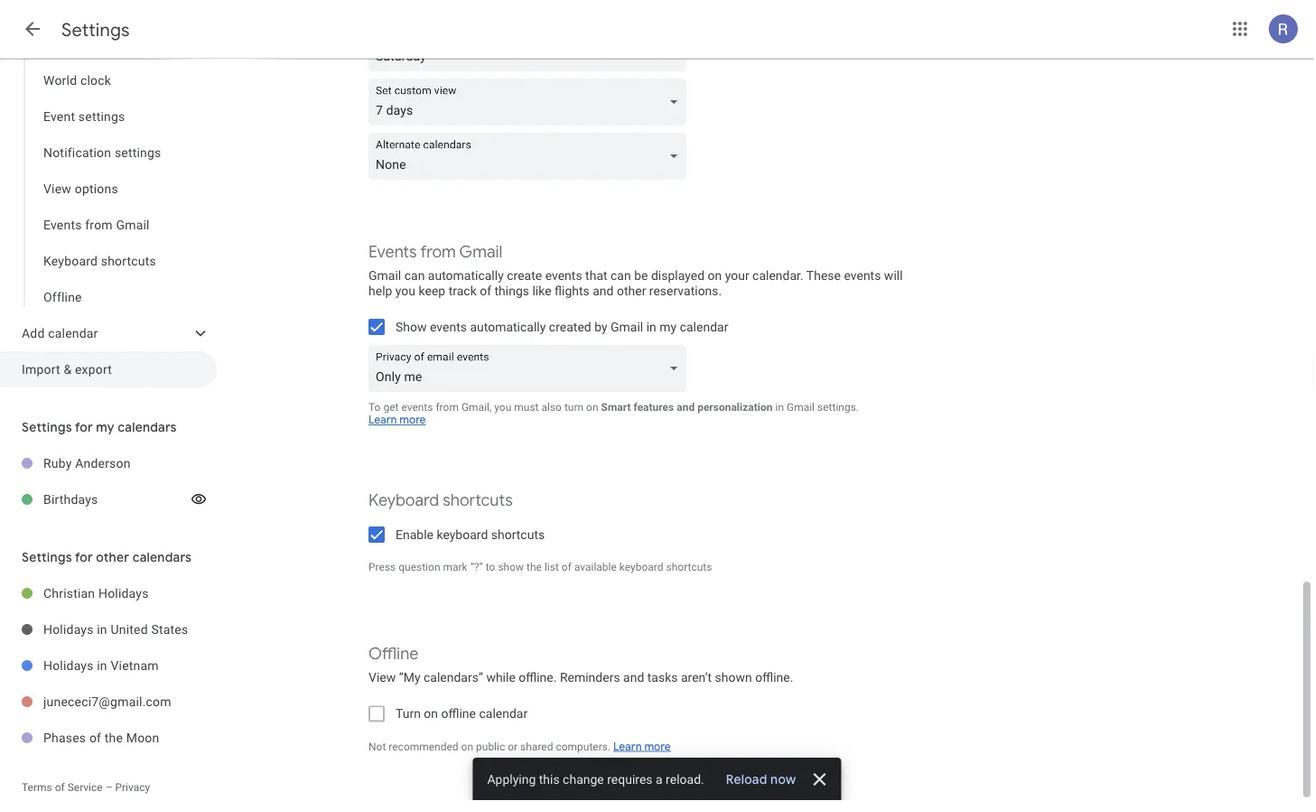 Task type: vqa. For each thing, say whether or not it's contained in the screenshot.
the rightmost T
no



Task type: locate. For each thing, give the bounding box(es) containing it.
keyboard shortcuts down the events from gmail
[[43, 253, 156, 268]]

tree item
[[0, 26, 217, 62]]

offline view "my calendars" while offline. reminders and tasks aren't shown offline.
[[369, 644, 793, 686]]

1 vertical spatial events
[[369, 242, 417, 263]]

holidays in vietnam tree item
[[0, 648, 217, 684]]

in left vietnam
[[97, 658, 107, 673]]

None field
[[369, 25, 694, 72], [369, 79, 694, 126], [369, 133, 694, 180], [369, 345, 694, 392], [369, 25, 694, 72], [369, 79, 694, 126], [369, 133, 694, 180], [369, 345, 694, 392]]

on right turn
[[424, 707, 438, 722]]

gmail,
[[461, 401, 492, 414]]

2 horizontal spatial and
[[677, 401, 695, 414]]

0 vertical spatial settings
[[78, 109, 125, 124]]

offline. right while
[[519, 671, 557, 686]]

on right the turn
[[586, 401, 598, 414]]

automatically left 'create'
[[428, 269, 504, 284]]

aren't
[[681, 671, 712, 686]]

my up anderson
[[96, 419, 114, 435]]

holidays for vietnam
[[43, 658, 94, 673]]

can
[[404, 269, 425, 284], [611, 269, 631, 284]]

1 vertical spatial automatically
[[470, 320, 546, 335]]

1 vertical spatial keyboard
[[369, 490, 439, 511]]

in right personalization on the right of the page
[[775, 401, 784, 414]]

1 vertical spatial my
[[96, 419, 114, 435]]

events from gmail
[[43, 217, 150, 232]]

from down options
[[85, 217, 113, 232]]

and inside the events from gmail gmail can automatically create events that can be displayed on your calendar. these events will help you keep track of things like flights and other reservations.
[[593, 284, 614, 299]]

keyboard up enable
[[369, 490, 439, 511]]

on left public
[[461, 741, 473, 753]]

from left gmail,
[[436, 401, 459, 414]]

of inside tree item
[[89, 730, 101, 745]]

2 for from the top
[[75, 549, 93, 565]]

1 horizontal spatial more
[[644, 740, 671, 754]]

1 vertical spatial learn more link
[[613, 740, 671, 754]]

on inside the events from gmail gmail can automatically create events that can be displayed on your calendar. these events will help you keep track of things like flights and other reservations.
[[708, 269, 722, 284]]

1 vertical spatial for
[[75, 549, 93, 565]]

calendars for settings for my calendars
[[118, 419, 177, 435]]

and
[[593, 284, 614, 299], [677, 401, 695, 414], [623, 671, 644, 686]]

options
[[75, 181, 118, 196]]

offline inside group
[[43, 289, 82, 304]]

1 vertical spatial holidays
[[43, 622, 94, 637]]

of right the phases
[[89, 730, 101, 745]]

on inside the not recommended on public or shared computers. learn more
[[461, 741, 473, 753]]

0 vertical spatial keyboard
[[43, 253, 98, 268]]

1 horizontal spatial keyboard
[[369, 490, 439, 511]]

1 vertical spatial from
[[420, 242, 456, 263]]

mark
[[443, 561, 468, 574]]

settings.
[[817, 401, 859, 414]]

0 vertical spatial and
[[593, 284, 614, 299]]

export
[[75, 362, 112, 377]]

1 horizontal spatial keyboard
[[619, 561, 663, 574]]

group
[[0, 0, 217, 315]]

1 vertical spatial the
[[105, 730, 123, 745]]

in down reservations.
[[646, 320, 657, 335]]

events up help
[[369, 242, 417, 263]]

you inside the events from gmail gmail can automatically create events that can be displayed on your calendar. these events will help you keep track of things like flights and other reservations.
[[395, 284, 416, 299]]

ruby anderson
[[43, 456, 131, 471]]

for up christian holidays
[[75, 549, 93, 565]]

import & export
[[22, 362, 112, 377]]

offline up "add calendar" on the left top of the page
[[43, 289, 82, 304]]

track
[[449, 284, 477, 299]]

more right get
[[399, 414, 426, 427]]

gmail
[[116, 217, 150, 232], [459, 242, 502, 263], [369, 269, 401, 284], [611, 320, 643, 335], [787, 401, 815, 414]]

more up the a
[[644, 740, 671, 754]]

calendar
[[680, 320, 728, 335], [48, 326, 98, 341], [479, 707, 528, 722]]

1 horizontal spatial and
[[623, 671, 644, 686]]

settings up christian
[[22, 549, 72, 565]]

0 vertical spatial from
[[85, 217, 113, 232]]

question
[[399, 561, 440, 574]]

settings for my calendars
[[22, 419, 177, 435]]

offline up '"my' at the bottom of page
[[369, 644, 419, 665]]

offline for offline
[[43, 289, 82, 304]]

gmail down options
[[116, 217, 150, 232]]

learn more link left gmail,
[[369, 414, 426, 427]]

for up ruby anderson
[[75, 419, 93, 435]]

offline.
[[519, 671, 557, 686], [755, 671, 793, 686]]

events for events from gmail gmail can automatically create events that can be displayed on your calendar. these events will help you keep track of things like flights and other reservations.
[[369, 242, 417, 263]]

1 horizontal spatial offline.
[[755, 671, 793, 686]]

world clock
[[43, 73, 111, 88]]

enable
[[396, 527, 434, 542]]

offline. right shown
[[755, 671, 793, 686]]

0 vertical spatial events
[[43, 217, 82, 232]]

learn inside to get events from gmail, you must also turn on smart features and personalization in gmail settings. learn more
[[369, 414, 397, 427]]

public
[[476, 741, 505, 753]]

offline inside offline view "my calendars" while offline. reminders and tasks aren't shown offline.
[[369, 644, 419, 665]]

calendars up christian holidays link
[[132, 549, 192, 565]]

0 horizontal spatial offline.
[[519, 671, 557, 686]]

1 horizontal spatial can
[[611, 269, 631, 284]]

1 horizontal spatial my
[[660, 320, 677, 335]]

add
[[22, 326, 45, 341]]

keyboard down the events from gmail
[[43, 253, 98, 268]]

2 horizontal spatial calendar
[[680, 320, 728, 335]]

1 for from the top
[[75, 419, 93, 435]]

holidays down christian
[[43, 622, 94, 637]]

privacy link
[[115, 781, 150, 794]]

offline
[[43, 289, 82, 304], [369, 644, 419, 665]]

keyboard up "mark"
[[437, 527, 488, 542]]

calendar up &
[[48, 326, 98, 341]]

settings up "clock"
[[61, 18, 130, 41]]

holidays up united
[[98, 586, 149, 601]]

holidays inside christian holidays link
[[98, 586, 149, 601]]

the left moon at the left of the page
[[105, 730, 123, 745]]

1 horizontal spatial other
[[617, 284, 646, 299]]

0 vertical spatial automatically
[[428, 269, 504, 284]]

1 vertical spatial settings
[[22, 419, 72, 435]]

calendars"
[[424, 671, 483, 686]]

for for other
[[75, 549, 93, 565]]

things
[[495, 284, 529, 299]]

settings for notification settings
[[115, 145, 161, 160]]

applying
[[487, 772, 536, 787]]

0 vertical spatial learn
[[369, 414, 397, 427]]

settings up ruby
[[22, 419, 72, 435]]

settings up options
[[115, 145, 161, 160]]

from inside the events from gmail gmail can automatically create events that can be displayed on your calendar. these events will help you keep track of things like flights and other reservations.
[[420, 242, 456, 263]]

these
[[806, 269, 841, 284]]

you left must
[[494, 401, 512, 414]]

list
[[545, 561, 559, 574]]

0 horizontal spatial keyboard
[[437, 527, 488, 542]]

1 vertical spatial offline
[[369, 644, 419, 665]]

on left 'your'
[[708, 269, 722, 284]]

junececi7@gmail.com tree item
[[0, 684, 217, 720]]

events right get
[[401, 401, 433, 414]]

also
[[541, 401, 562, 414]]

settings for settings
[[61, 18, 130, 41]]

holidays up junececi7@gmail.com
[[43, 658, 94, 673]]

0 vertical spatial learn more link
[[369, 414, 426, 427]]

view left '"my' at the bottom of page
[[369, 671, 396, 686]]

events for events from gmail
[[43, 217, 82, 232]]

christian holidays tree item
[[0, 575, 217, 611]]

0 vertical spatial view
[[43, 181, 71, 196]]

0 vertical spatial calendars
[[118, 419, 177, 435]]

2 vertical spatial settings
[[22, 549, 72, 565]]

0 vertical spatial more
[[399, 414, 426, 427]]

moon
[[126, 730, 159, 745]]

other inside the events from gmail gmail can automatically create events that can be displayed on your calendar. these events will help you keep track of things like flights and other reservations.
[[617, 284, 646, 299]]

calendar.
[[752, 269, 804, 284]]

1 can from the left
[[404, 269, 425, 284]]

2 vertical spatial from
[[436, 401, 459, 414]]

0 horizontal spatial events
[[43, 217, 82, 232]]

smart
[[601, 401, 631, 414]]

for for my
[[75, 419, 93, 435]]

holidays in united states tree item
[[0, 611, 217, 648]]

0 vertical spatial keyboard
[[437, 527, 488, 542]]

events inside to get events from gmail, you must also turn on smart features and personalization in gmail settings. learn more
[[401, 401, 433, 414]]

1 vertical spatial keyboard
[[619, 561, 663, 574]]

learn more link up requires
[[613, 740, 671, 754]]

the
[[527, 561, 542, 574], [105, 730, 123, 745]]

1 horizontal spatial learn
[[613, 740, 642, 754]]

1 horizontal spatial the
[[527, 561, 542, 574]]

ruby anderson tree item
[[0, 445, 217, 481]]

can right help
[[404, 269, 425, 284]]

1 horizontal spatial keyboard shortcuts
[[369, 490, 513, 511]]

1 vertical spatial view
[[369, 671, 396, 686]]

from inside group
[[85, 217, 113, 232]]

turn
[[564, 401, 584, 414]]

my down reservations.
[[660, 320, 677, 335]]

0 horizontal spatial offline
[[43, 289, 82, 304]]

1 vertical spatial calendars
[[132, 549, 192, 565]]

of right list
[[562, 561, 572, 574]]

1 vertical spatial other
[[96, 549, 129, 565]]

2 offline. from the left
[[755, 671, 793, 686]]

other right that
[[617, 284, 646, 299]]

view
[[43, 181, 71, 196], [369, 671, 396, 686]]

enable keyboard shortcuts
[[396, 527, 545, 542]]

this
[[539, 772, 560, 787]]

applying this change requires a reload.
[[487, 772, 704, 787]]

phases of the moon tree item
[[0, 720, 217, 756]]

0 horizontal spatial you
[[395, 284, 416, 299]]

1 vertical spatial you
[[494, 401, 512, 414]]

events
[[545, 269, 582, 284], [844, 269, 881, 284], [430, 320, 467, 335], [401, 401, 433, 414]]

0 vertical spatial offline
[[43, 289, 82, 304]]

holidays in vietnam link
[[43, 648, 217, 684]]

the left list
[[527, 561, 542, 574]]

from up "keep"
[[420, 242, 456, 263]]

offline for offline view "my calendars" while offline. reminders and tasks aren't shown offline.
[[369, 644, 419, 665]]

gmail inside group
[[116, 217, 150, 232]]

keyboard
[[437, 527, 488, 542], [619, 561, 663, 574]]

you
[[395, 284, 416, 299], [494, 401, 512, 414]]

other
[[617, 284, 646, 299], [96, 549, 129, 565]]

reload
[[726, 771, 767, 788]]

0 vertical spatial the
[[527, 561, 542, 574]]

0 vertical spatial keyboard shortcuts
[[43, 253, 156, 268]]

0 vertical spatial for
[[75, 419, 93, 435]]

0 horizontal spatial can
[[404, 269, 425, 284]]

1 vertical spatial settings
[[115, 145, 161, 160]]

holidays inside holidays in united states link
[[43, 622, 94, 637]]

tasks
[[647, 671, 678, 686]]

calendar down reservations.
[[680, 320, 728, 335]]

automatically down things
[[470, 320, 546, 335]]

and right the flights
[[593, 284, 614, 299]]

settings for my calendars tree
[[0, 445, 217, 518]]

1 horizontal spatial events
[[369, 242, 417, 263]]

holidays in vietnam
[[43, 658, 159, 673]]

0 vertical spatial holidays
[[98, 586, 149, 601]]

events inside the events from gmail gmail can automatically create events that can be displayed on your calendar. these events will help you keep track of things like flights and other reservations.
[[369, 242, 417, 263]]

keyboard
[[43, 253, 98, 268], [369, 490, 439, 511]]

holidays for united
[[43, 622, 94, 637]]

1 vertical spatial and
[[677, 401, 695, 414]]

that
[[585, 269, 607, 284]]

of right 'track'
[[480, 284, 491, 299]]

can left the be
[[611, 269, 631, 284]]

my
[[660, 320, 677, 335], [96, 419, 114, 435]]

1 horizontal spatial offline
[[369, 644, 419, 665]]

settings
[[78, 109, 125, 124], [115, 145, 161, 160]]

0 horizontal spatial keyboard shortcuts
[[43, 253, 156, 268]]

in inside 'link'
[[97, 658, 107, 673]]

birthdays tree item
[[0, 481, 217, 518]]

united
[[111, 622, 148, 637]]

features
[[634, 401, 674, 414]]

0 horizontal spatial and
[[593, 284, 614, 299]]

of
[[480, 284, 491, 299], [562, 561, 572, 574], [89, 730, 101, 745], [55, 781, 65, 794]]

0 horizontal spatial learn
[[369, 414, 397, 427]]

keyboard right available
[[619, 561, 663, 574]]

you right help
[[395, 284, 416, 299]]

1 horizontal spatial you
[[494, 401, 512, 414]]

settings up notification settings
[[78, 109, 125, 124]]

reservations.
[[649, 284, 722, 299]]

keyboard shortcuts up enable
[[369, 490, 513, 511]]

calendar up or
[[479, 707, 528, 722]]

2 vertical spatial holidays
[[43, 658, 94, 673]]

other up christian holidays tree item
[[96, 549, 129, 565]]

from
[[85, 217, 113, 232], [420, 242, 456, 263], [436, 401, 459, 414]]

0 vertical spatial you
[[395, 284, 416, 299]]

gmail left settings. on the right bottom
[[787, 401, 815, 414]]

0 vertical spatial other
[[617, 284, 646, 299]]

learn more link
[[369, 414, 426, 427], [613, 740, 671, 754]]

0 vertical spatial settings
[[61, 18, 130, 41]]

automatically
[[428, 269, 504, 284], [470, 320, 546, 335]]

calendars up ruby anderson tree item
[[118, 419, 177, 435]]

view left options
[[43, 181, 71, 196]]

terms of service – privacy
[[22, 781, 150, 794]]

tree
[[0, 0, 217, 387]]

reload now button
[[719, 770, 803, 789]]

holidays
[[98, 586, 149, 601], [43, 622, 94, 637], [43, 658, 94, 673]]

holidays inside holidays in vietnam 'link'
[[43, 658, 94, 673]]

events down view options
[[43, 217, 82, 232]]

0 horizontal spatial the
[[105, 730, 123, 745]]

christian holidays link
[[43, 575, 217, 611]]

and left "tasks"
[[623, 671, 644, 686]]

more inside to get events from gmail, you must also turn on smart features and personalization in gmail settings. learn more
[[399, 414, 426, 427]]

0 horizontal spatial more
[[399, 414, 426, 427]]

1 horizontal spatial view
[[369, 671, 396, 686]]

2 vertical spatial and
[[623, 671, 644, 686]]

and right features
[[677, 401, 695, 414]]

0 horizontal spatial keyboard
[[43, 253, 98, 268]]



Task type: describe. For each thing, give the bounding box(es) containing it.
events from gmail gmail can automatically create events that can be displayed on your calendar. these events will help you keep track of things like flights and other reservations.
[[369, 242, 903, 299]]

holidays in united states link
[[43, 611, 217, 648]]

displayed
[[651, 269, 705, 284]]

create
[[507, 269, 542, 284]]

and inside to get events from gmail, you must also turn on smart features and personalization in gmail settings. learn more
[[677, 401, 695, 414]]

turn
[[396, 707, 421, 722]]

settings for settings for other calendars
[[22, 549, 72, 565]]

not recommended on public or shared computers. learn more
[[369, 740, 671, 754]]

in inside to get events from gmail, you must also turn on smart features and personalization in gmail settings. learn more
[[775, 401, 784, 414]]

keyboard inside group
[[43, 253, 98, 268]]

0 horizontal spatial learn more link
[[369, 414, 426, 427]]

flights
[[555, 284, 590, 299]]

in left united
[[97, 622, 107, 637]]

phases of the moon
[[43, 730, 159, 745]]

reminders
[[560, 671, 620, 686]]

events right show
[[430, 320, 467, 335]]

by
[[594, 320, 607, 335]]

reload.
[[666, 772, 704, 787]]

gmail left "keep"
[[369, 269, 401, 284]]

2 can from the left
[[611, 269, 631, 284]]

"?"
[[470, 561, 483, 574]]

from inside to get events from gmail, you must also turn on smart features and personalization in gmail settings. learn more
[[436, 401, 459, 414]]

from for events from gmail gmail can automatically create events that can be displayed on your calendar. these events will help you keep track of things like flights and other reservations.
[[420, 242, 456, 263]]

keep
[[419, 284, 445, 299]]

0 vertical spatial my
[[660, 320, 677, 335]]

phases
[[43, 730, 86, 745]]

event
[[43, 109, 75, 124]]

birthdays link
[[43, 481, 188, 518]]

requires
[[607, 772, 653, 787]]

junececi7@gmail.com
[[43, 694, 171, 709]]

to get events from gmail, you must also turn on smart features and personalization in gmail settings. learn more
[[369, 401, 859, 427]]

0 horizontal spatial other
[[96, 549, 129, 565]]

settings for other calendars tree
[[0, 575, 217, 756]]

vietnam
[[111, 658, 159, 673]]

of right terms
[[55, 781, 65, 794]]

0 horizontal spatial calendar
[[48, 326, 98, 341]]

anderson
[[75, 456, 131, 471]]

get
[[383, 401, 399, 414]]

holidays in united states
[[43, 622, 188, 637]]

clock
[[80, 73, 111, 88]]

will
[[884, 269, 903, 284]]

terms of service link
[[22, 781, 103, 794]]

–
[[105, 781, 112, 794]]

keyboard shortcuts inside group
[[43, 253, 156, 268]]

tree containing world clock
[[0, 0, 217, 387]]

settings for other calendars
[[22, 549, 192, 565]]

from for events from gmail
[[85, 217, 113, 232]]

birthdays
[[43, 492, 98, 507]]

automatically inside the events from gmail gmail can automatically create events that can be displayed on your calendar. these events will help you keep track of things like flights and other reservations.
[[428, 269, 504, 284]]

add calendar
[[22, 326, 98, 341]]

settings heading
[[61, 18, 130, 41]]

privacy
[[115, 781, 150, 794]]

the inside tree item
[[105, 730, 123, 745]]

view options
[[43, 181, 118, 196]]

personalization
[[697, 401, 773, 414]]

settings for settings for my calendars
[[22, 419, 72, 435]]

christian
[[43, 586, 95, 601]]

while
[[486, 671, 516, 686]]

events left will
[[844, 269, 881, 284]]

calendars for settings for other calendars
[[132, 549, 192, 565]]

notification settings
[[43, 145, 161, 160]]

world
[[43, 73, 77, 88]]

shown
[[715, 671, 752, 686]]

to
[[486, 561, 495, 574]]

1 offline. from the left
[[519, 671, 557, 686]]

view inside offline view "my calendars" while offline. reminders and tasks aren't shown offline.
[[369, 671, 396, 686]]

on inside to get events from gmail, you must also turn on smart features and personalization in gmail settings. learn more
[[586, 401, 598, 414]]

import
[[22, 362, 60, 377]]

your
[[725, 269, 749, 284]]

press question mark "?" to show the list of available keyboard shortcuts
[[369, 561, 712, 574]]

gmail up 'track'
[[459, 242, 502, 263]]

help
[[369, 284, 392, 299]]

service
[[67, 781, 103, 794]]

gmail right by
[[611, 320, 643, 335]]

phases of the moon link
[[43, 720, 217, 756]]

1 vertical spatial learn
[[613, 740, 642, 754]]

must
[[514, 401, 539, 414]]

go back image
[[22, 18, 43, 40]]

show
[[396, 320, 427, 335]]

show
[[498, 561, 524, 574]]

offline
[[441, 707, 476, 722]]

you inside to get events from gmail, you must also turn on smart features and personalization in gmail settings. learn more
[[494, 401, 512, 414]]

junececi7@gmail.com link
[[43, 684, 217, 720]]

"my
[[399, 671, 420, 686]]

now
[[771, 771, 796, 788]]

0 horizontal spatial view
[[43, 181, 71, 196]]

1 horizontal spatial learn more link
[[613, 740, 671, 754]]

settings for event settings
[[78, 109, 125, 124]]

notification
[[43, 145, 111, 160]]

states
[[151, 622, 188, 637]]

and inside offline view "my calendars" while offline. reminders and tasks aren't shown offline.
[[623, 671, 644, 686]]

show events automatically created by gmail in my calendar
[[396, 320, 728, 335]]

terms
[[22, 781, 52, 794]]

of inside the events from gmail gmail can automatically create events that can be displayed on your calendar. these events will help you keep track of things like flights and other reservations.
[[480, 284, 491, 299]]

to
[[369, 401, 381, 414]]

press
[[369, 561, 396, 574]]

gmail inside to get events from gmail, you must also turn on smart features and personalization in gmail settings. learn more
[[787, 401, 815, 414]]

1 vertical spatial more
[[644, 740, 671, 754]]

shared
[[520, 741, 553, 753]]

ruby
[[43, 456, 72, 471]]

0 horizontal spatial my
[[96, 419, 114, 435]]

1 vertical spatial keyboard shortcuts
[[369, 490, 513, 511]]

created
[[549, 320, 591, 335]]

like
[[532, 284, 552, 299]]

recommended
[[389, 741, 459, 753]]

not
[[369, 741, 386, 753]]

1 horizontal spatial calendar
[[479, 707, 528, 722]]

&
[[64, 362, 72, 377]]

be
[[634, 269, 648, 284]]

a
[[656, 772, 663, 787]]

change
[[563, 772, 604, 787]]

or
[[508, 741, 518, 753]]

group containing world clock
[[0, 0, 217, 315]]

available
[[574, 561, 617, 574]]

events left that
[[545, 269, 582, 284]]



